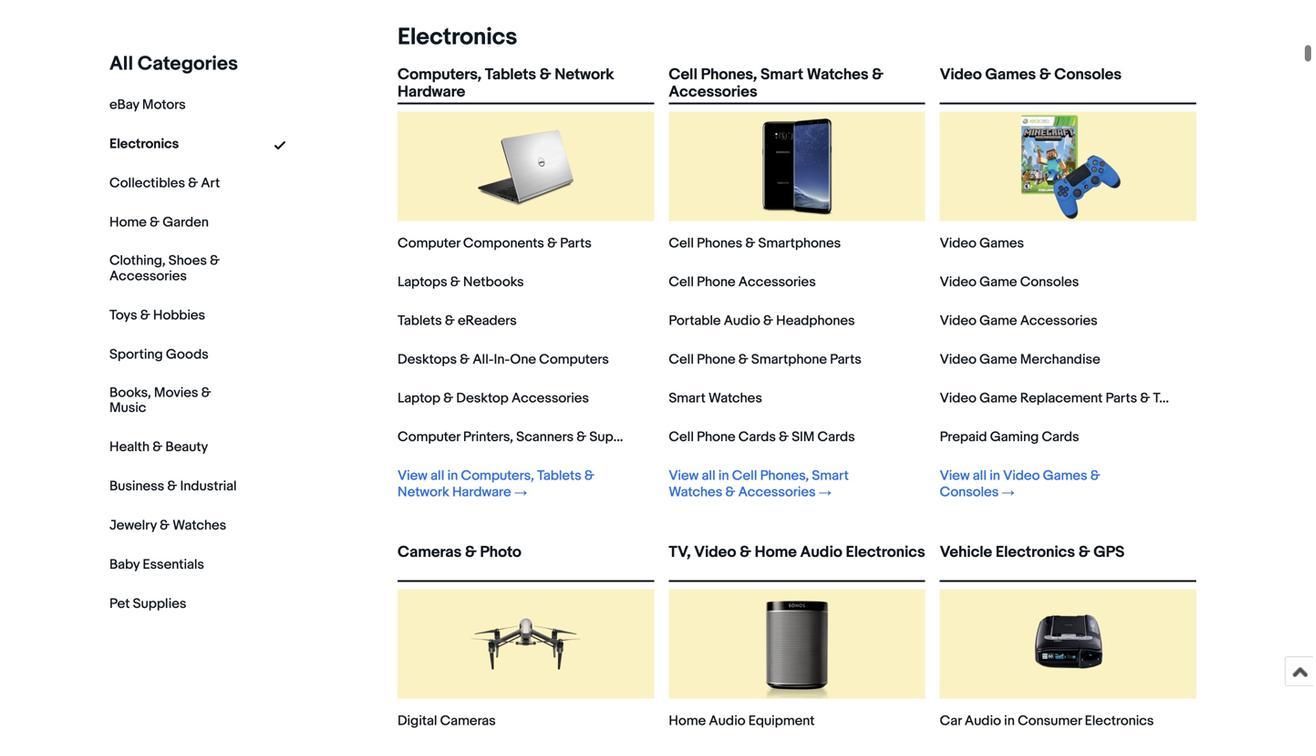Task type: describe. For each thing, give the bounding box(es) containing it.
categories
[[138, 52, 238, 76]]

home for audio
[[669, 713, 706, 730]]

all-
[[473, 352, 494, 368]]

smartphones
[[758, 235, 841, 252]]

cell for cell phone cards & sim cards
[[669, 429, 694, 446]]

phones, inside view all in cell phones, smart watches & accessories
[[760, 468, 809, 484]]

phones
[[697, 235, 743, 252]]

phone for accessories
[[697, 274, 736, 291]]

view all in video games & consoles
[[940, 468, 1101, 501]]

computer components & parts link
[[398, 235, 592, 252]]

baby essentials link
[[109, 557, 204, 573]]

& inside clothing, shoes & accessories
[[210, 253, 220, 269]]

home audio equipment
[[669, 713, 815, 730]]

0 horizontal spatial supplies
[[133, 596, 186, 613]]

toys
[[109, 307, 137, 324]]

consumer
[[1018, 713, 1082, 730]]

video games & consoles link
[[940, 65, 1197, 99]]

equipment
[[749, 713, 815, 730]]

game for replacement
[[980, 390, 1017, 407]]

video game replacement parts & tools
[[940, 390, 1186, 407]]

pet supplies link
[[109, 596, 186, 613]]

in left consumer
[[1004, 713, 1015, 730]]

business
[[109, 478, 164, 495]]

1 horizontal spatial supplies
[[590, 429, 643, 446]]

cell phones, smart watches & accessories
[[669, 65, 884, 102]]

sporting goods link
[[109, 346, 209, 363]]

ebay
[[109, 97, 139, 113]]

view for &
[[669, 468, 699, 484]]

tv, video & home audio electronics
[[669, 543, 925, 562]]

game for merchandise
[[980, 352, 1017, 368]]

pet supplies
[[109, 596, 186, 613]]

games inside view all in video games & consoles
[[1043, 468, 1088, 484]]

electronics right consumer
[[1085, 713, 1154, 730]]

ebay motors link
[[109, 97, 186, 113]]

accessories inside clothing, shoes & accessories
[[109, 268, 187, 284]]

vehicle electronics & gps link
[[940, 543, 1197, 577]]

& inside cell phones, smart watches & accessories
[[872, 65, 884, 84]]

health
[[109, 439, 150, 456]]

collectibles
[[109, 175, 185, 192]]

video game replacement parts & tools link
[[940, 390, 1186, 407]]

business & industrial link
[[109, 478, 237, 495]]

all inside view all in video games & consoles
[[973, 468, 987, 484]]

all categories
[[109, 52, 238, 76]]

accessories inside view all in cell phones, smart watches & accessories
[[738, 484, 816, 501]]

consoles inside view all in video games & consoles
[[940, 484, 999, 501]]

cards for video games & consoles
[[1042, 429, 1080, 446]]

audio for tv, video & home audio electronics
[[709, 713, 746, 730]]

cell inside view all in cell phones, smart watches & accessories
[[732, 468, 757, 484]]

sporting
[[109, 346, 163, 363]]

in for cell phones, smart watches & accessories
[[719, 468, 729, 484]]

industrial
[[180, 478, 237, 495]]

video game accessories
[[940, 313, 1098, 329]]

tablets inside computers, tablets & network hardware
[[485, 65, 536, 84]]

sporting goods
[[109, 346, 209, 363]]

cell for cell phone accessories
[[669, 274, 694, 291]]

smart inside cell phones, smart watches & accessories
[[761, 65, 804, 84]]

laptops & netbooks link
[[398, 274, 524, 291]]

smart watches
[[669, 390, 762, 407]]

& inside "view all in computers, tablets & network hardware"
[[585, 468, 594, 484]]

& inside view all in video games & consoles
[[1091, 468, 1101, 484]]

all for &
[[702, 468, 716, 484]]

video games
[[940, 235, 1024, 252]]

prepaid gaming cards
[[940, 429, 1080, 446]]

sim
[[792, 429, 815, 446]]

video games link
[[940, 235, 1024, 252]]

video game merchandise link
[[940, 352, 1101, 368]]

phone for cards
[[697, 429, 736, 446]]

smart watches link
[[669, 390, 762, 407]]

& inside books, movies & music
[[201, 385, 211, 401]]

view all in computers, tablets & network hardware
[[398, 468, 594, 501]]

health & beauty link
[[109, 439, 208, 456]]

baby
[[109, 557, 140, 573]]

replacement
[[1020, 390, 1103, 407]]

car
[[940, 713, 962, 730]]

cell for cell phone & smartphone parts
[[669, 352, 694, 368]]

computer printers, scanners & supplies
[[398, 429, 643, 446]]

desktops & all-in-one computers link
[[398, 352, 609, 368]]

tablets & ereaders link
[[398, 313, 517, 329]]

home audio equipment link
[[669, 713, 815, 730]]

laptops & netbooks
[[398, 274, 524, 291]]

portable
[[669, 313, 721, 329]]

digital cameras link
[[398, 713, 496, 730]]

view all in video games & consoles link
[[940, 468, 1171, 501]]

electronics up collectibles
[[109, 136, 179, 152]]

& inside view all in cell phones, smart watches & accessories
[[726, 484, 735, 501]]

0 vertical spatial cameras
[[398, 543, 462, 562]]

video for video game replacement parts & tools
[[940, 390, 977, 407]]

laptop & desktop accessories
[[398, 390, 589, 407]]

books, movies & music link
[[109, 385, 237, 416]]

accessories inside cell phones, smart watches & accessories
[[669, 83, 758, 102]]

watches inside cell phones, smart watches & accessories
[[807, 65, 869, 84]]

cameras & photo link
[[398, 543, 654, 577]]

baby essentials
[[109, 557, 204, 573]]

toys & hobbies
[[109, 307, 205, 324]]

games for video games & consoles
[[986, 65, 1036, 84]]

laptops
[[398, 274, 447, 291]]

gaming
[[990, 429, 1039, 446]]

view all in cell phones, smart watches & accessories
[[669, 468, 849, 501]]

in-
[[494, 352, 510, 368]]

tv,
[[669, 543, 691, 562]]

art
[[201, 175, 220, 192]]

books, movies & music
[[109, 385, 211, 416]]

video for video game consoles
[[940, 274, 977, 291]]

view all in computers, tablets & network hardware link
[[398, 468, 629, 501]]

consoles inside video games & consoles 'link'
[[1055, 65, 1122, 84]]

cell phones, smart watches & accessories image
[[742, 112, 852, 221]]

laptop
[[398, 390, 441, 407]]

computers, tablets & network hardware image
[[471, 112, 581, 221]]

video game accessories link
[[940, 313, 1098, 329]]

audio for cell phones & smartphones
[[724, 313, 760, 329]]

one
[[510, 352, 536, 368]]

game for accessories
[[980, 313, 1017, 329]]

motors
[[142, 97, 186, 113]]

ebay motors
[[109, 97, 186, 113]]

computers, inside computers, tablets & network hardware
[[398, 65, 482, 84]]

video game consoles link
[[940, 274, 1079, 291]]

game for consoles
[[980, 274, 1017, 291]]

2 cards from the left
[[818, 429, 855, 446]]

vehicle electronics & gps image
[[1014, 590, 1123, 699]]

essentials
[[143, 557, 204, 573]]

all
[[109, 52, 133, 76]]

clothing,
[[109, 253, 166, 269]]

ereaders
[[458, 313, 517, 329]]

1 vertical spatial consoles
[[1020, 274, 1079, 291]]

tv, video & home audio electronics link
[[669, 543, 926, 577]]



Task type: locate. For each thing, give the bounding box(es) containing it.
0 horizontal spatial view
[[398, 468, 428, 484]]

audio down cell phone accessories
[[724, 313, 760, 329]]

in up cameras & photo
[[447, 468, 458, 484]]

video for video games & consoles
[[940, 65, 982, 84]]

cameras right digital
[[440, 713, 496, 730]]

0 vertical spatial tablets
[[485, 65, 536, 84]]

view inside "view all in computers, tablets & network hardware"
[[398, 468, 428, 484]]

computers, inside "view all in computers, tablets & network hardware"
[[461, 468, 534, 484]]

all inside "view all in computers, tablets & network hardware"
[[431, 468, 444, 484]]

all inside view all in cell phones, smart watches & accessories
[[702, 468, 716, 484]]

1 vertical spatial computer
[[398, 429, 460, 446]]

desktops
[[398, 352, 457, 368]]

accessories
[[669, 83, 758, 102], [109, 268, 187, 284], [739, 274, 816, 291], [1020, 313, 1098, 329], [512, 390, 589, 407], [738, 484, 816, 501]]

3 view from the left
[[940, 468, 970, 484]]

1 vertical spatial home
[[755, 543, 797, 562]]

video game consoles
[[940, 274, 1079, 291]]

hardware inside "view all in computers, tablets & network hardware"
[[452, 484, 512, 501]]

0 horizontal spatial network
[[398, 484, 449, 501]]

network inside "view all in computers, tablets & network hardware"
[[398, 484, 449, 501]]

2 horizontal spatial smart
[[812, 468, 849, 484]]

1 vertical spatial phones,
[[760, 468, 809, 484]]

pet
[[109, 596, 130, 613]]

0 vertical spatial hardware
[[398, 83, 465, 102]]

in
[[447, 468, 458, 484], [719, 468, 729, 484], [990, 468, 1000, 484], [1004, 713, 1015, 730]]

1 vertical spatial smart
[[669, 390, 706, 407]]

computer for computer components & parts
[[398, 235, 460, 252]]

1 horizontal spatial electronics link
[[390, 23, 517, 52]]

cameras & photo
[[398, 543, 522, 562]]

1 all from the left
[[431, 468, 444, 484]]

jewelry
[[109, 518, 157, 534]]

computer for computer printers, scanners & supplies
[[398, 429, 460, 446]]

2 vertical spatial parts
[[1106, 390, 1138, 407]]

computers, tablets & network hardware
[[398, 65, 614, 102]]

game down video game consoles
[[980, 313, 1017, 329]]

phone down smart watches
[[697, 429, 736, 446]]

1 horizontal spatial network
[[555, 65, 614, 84]]

tools
[[1153, 390, 1186, 407]]

2 horizontal spatial all
[[973, 468, 987, 484]]

1 horizontal spatial cards
[[818, 429, 855, 446]]

electronics right vehicle
[[996, 543, 1075, 562]]

0 horizontal spatial phones,
[[701, 65, 757, 84]]

home inside 'link'
[[755, 543, 797, 562]]

video games & consoles image
[[1014, 112, 1123, 221]]

1 horizontal spatial all
[[702, 468, 716, 484]]

movies
[[154, 385, 198, 401]]

in inside view all in cell phones, smart watches & accessories
[[719, 468, 729, 484]]

cell phones & smartphones link
[[669, 235, 841, 252]]

netbooks
[[463, 274, 524, 291]]

goods
[[166, 346, 209, 363]]

parts down headphones
[[830, 352, 862, 368]]

cards for cell phones, smart watches & accessories
[[739, 429, 776, 446]]

1 vertical spatial parts
[[830, 352, 862, 368]]

audio right car
[[965, 713, 1001, 730]]

prepaid gaming cards link
[[940, 429, 1080, 446]]

0 horizontal spatial electronics link
[[109, 136, 179, 152]]

jewelry & watches
[[109, 518, 226, 534]]

phones, inside cell phones, smart watches & accessories
[[701, 65, 757, 84]]

smartphone
[[751, 352, 827, 368]]

0 vertical spatial network
[[555, 65, 614, 84]]

4 game from the top
[[980, 390, 1017, 407]]

1 horizontal spatial tablets
[[485, 65, 536, 84]]

3 phone from the top
[[697, 429, 736, 446]]

1 vertical spatial computers,
[[461, 468, 534, 484]]

all down laptop
[[431, 468, 444, 484]]

shoes
[[169, 253, 207, 269]]

tv, video & home audio electronics image
[[742, 590, 852, 699]]

in down prepaid gaming cards
[[990, 468, 1000, 484]]

2 horizontal spatial home
[[755, 543, 797, 562]]

0 horizontal spatial home
[[109, 214, 147, 231]]

2 vertical spatial tablets
[[537, 468, 582, 484]]

phone for &
[[697, 352, 736, 368]]

video for video game merchandise
[[940, 352, 977, 368]]

view down prepaid
[[940, 468, 970, 484]]

jewelry & watches link
[[109, 518, 226, 534]]

home & garden link
[[109, 214, 209, 231]]

3 game from the top
[[980, 352, 1017, 368]]

tablets
[[485, 65, 536, 84], [398, 313, 442, 329], [537, 468, 582, 484]]

cell for cell phones, smart watches & accessories
[[669, 65, 698, 84]]

desktops & all-in-one computers
[[398, 352, 609, 368]]

view for hardware
[[398, 468, 428, 484]]

cell inside cell phones, smart watches & accessories
[[669, 65, 698, 84]]

watches inside view all in cell phones, smart watches & accessories
[[669, 484, 723, 501]]

electronics
[[398, 23, 517, 52], [109, 136, 179, 152], [846, 543, 925, 562], [996, 543, 1075, 562], [1085, 713, 1154, 730]]

health & beauty
[[109, 439, 208, 456]]

in inside view all in video games & consoles
[[990, 468, 1000, 484]]

audio for vehicle electronics & gps
[[965, 713, 1001, 730]]

game up prepaid gaming cards link
[[980, 390, 1017, 407]]

electronics link up collectibles
[[109, 136, 179, 152]]

beauty
[[165, 439, 208, 456]]

clothing, shoes & accessories link
[[109, 253, 237, 284]]

cell phone accessories
[[669, 274, 816, 291]]

2 game from the top
[[980, 313, 1017, 329]]

cameras left the photo
[[398, 543, 462, 562]]

home for &
[[109, 214, 147, 231]]

cell for cell phones & smartphones
[[669, 235, 694, 252]]

audio left the equipment
[[709, 713, 746, 730]]

clothing, shoes & accessories
[[109, 253, 220, 284]]

car audio in consumer electronics
[[940, 713, 1154, 730]]

garden
[[163, 214, 209, 231]]

game down the video games link
[[980, 274, 1017, 291]]

cell
[[669, 65, 698, 84], [669, 235, 694, 252], [669, 274, 694, 291], [669, 352, 694, 368], [669, 429, 694, 446], [732, 468, 757, 484]]

printers,
[[463, 429, 513, 446]]

network
[[555, 65, 614, 84], [398, 484, 449, 501]]

cell phones, smart watches & accessories link
[[669, 65, 926, 102]]

view down laptop
[[398, 468, 428, 484]]

1 computer from the top
[[398, 235, 460, 252]]

parts for video game replacement parts & tools
[[1106, 390, 1138, 407]]

0 vertical spatial supplies
[[590, 429, 643, 446]]

cards right sim
[[818, 429, 855, 446]]

0 horizontal spatial smart
[[669, 390, 706, 407]]

games for video games
[[980, 235, 1024, 252]]

parts right components on the top of the page
[[560, 235, 592, 252]]

0 vertical spatial computers,
[[398, 65, 482, 84]]

cell phones & smartphones
[[669, 235, 841, 252]]

2 horizontal spatial parts
[[1106, 390, 1138, 407]]

cards down replacement
[[1042, 429, 1080, 446]]

1 game from the top
[[980, 274, 1017, 291]]

digital cameras
[[398, 713, 496, 730]]

0 horizontal spatial parts
[[560, 235, 592, 252]]

audio down view all in cell phones, smart watches & accessories link
[[800, 543, 843, 562]]

0 vertical spatial home
[[109, 214, 147, 231]]

cell phone cards & sim cards link
[[669, 429, 855, 446]]

collectibles & art link
[[109, 175, 220, 192]]

1 horizontal spatial parts
[[830, 352, 862, 368]]

2 vertical spatial phone
[[697, 429, 736, 446]]

phone up smart watches link
[[697, 352, 736, 368]]

0 horizontal spatial all
[[431, 468, 444, 484]]

1 horizontal spatial phones,
[[760, 468, 809, 484]]

toys & hobbies link
[[109, 307, 205, 324]]

0 vertical spatial phone
[[697, 274, 736, 291]]

2 horizontal spatial cards
[[1042, 429, 1080, 446]]

2 view from the left
[[669, 468, 699, 484]]

view inside view all in video games & consoles
[[940, 468, 970, 484]]

1 vertical spatial electronics link
[[109, 136, 179, 152]]

cell phone & smartphone parts
[[669, 352, 862, 368]]

computer printers, scanners & supplies link
[[398, 429, 643, 446]]

electronics inside 'link'
[[846, 543, 925, 562]]

cards
[[739, 429, 776, 446], [818, 429, 855, 446], [1042, 429, 1080, 446]]

0 vertical spatial smart
[[761, 65, 804, 84]]

network inside computers, tablets & network hardware
[[555, 65, 614, 84]]

1 cards from the left
[[739, 429, 776, 446]]

business & industrial
[[109, 478, 237, 495]]

in for video games & consoles
[[990, 468, 1000, 484]]

cameras & photo image
[[471, 590, 581, 699]]

0 vertical spatial phones,
[[701, 65, 757, 84]]

electronics up computers, tablets & network hardware
[[398, 23, 517, 52]]

2 vertical spatial smart
[[812, 468, 849, 484]]

computers, tablets & network hardware link
[[398, 65, 654, 102]]

video
[[940, 65, 982, 84], [940, 235, 977, 252], [940, 274, 977, 291], [940, 313, 977, 329], [940, 352, 977, 368], [940, 390, 977, 407], [1003, 468, 1040, 484], [694, 543, 736, 562]]

electronics link up computers, tablets & network hardware
[[390, 23, 517, 52]]

all down prepaid
[[973, 468, 987, 484]]

home
[[109, 214, 147, 231], [755, 543, 797, 562], [669, 713, 706, 730]]

& inside computers, tablets & network hardware
[[540, 65, 551, 84]]

video inside view all in video games & consoles
[[1003, 468, 1040, 484]]

0 horizontal spatial tablets
[[398, 313, 442, 329]]

computer components & parts
[[398, 235, 592, 252]]

view all in cell phones, smart watches & accessories link
[[669, 468, 900, 501]]

view
[[398, 468, 428, 484], [669, 468, 699, 484], [940, 468, 970, 484]]

smart inside view all in cell phones, smart watches & accessories
[[812, 468, 849, 484]]

computer up "laptops"
[[398, 235, 460, 252]]

hobbies
[[153, 307, 205, 324]]

0 horizontal spatial cards
[[739, 429, 776, 446]]

photo
[[480, 543, 522, 562]]

2 all from the left
[[702, 468, 716, 484]]

in down cell phone cards & sim cards link
[[719, 468, 729, 484]]

cell phone & smartphone parts link
[[669, 352, 862, 368]]

cards left sim
[[739, 429, 776, 446]]

2 horizontal spatial view
[[940, 468, 970, 484]]

portable audio & headphones link
[[669, 313, 855, 329]]

1 phone from the top
[[697, 274, 736, 291]]

game
[[980, 274, 1017, 291], [980, 313, 1017, 329], [980, 352, 1017, 368], [980, 390, 1017, 407]]

game down video game accessories link
[[980, 352, 1017, 368]]

computers,
[[398, 65, 482, 84], [461, 468, 534, 484]]

prepaid
[[940, 429, 987, 446]]

parts for computer components & parts
[[560, 235, 592, 252]]

1 vertical spatial games
[[980, 235, 1024, 252]]

audio inside the tv, video & home audio electronics 'link'
[[800, 543, 843, 562]]

scanners
[[516, 429, 574, 446]]

hardware inside computers, tablets & network hardware
[[398, 83, 465, 102]]

computer down laptop
[[398, 429, 460, 446]]

in for computers, tablets & network hardware
[[447, 468, 458, 484]]

1 view from the left
[[398, 468, 428, 484]]

parts left tools
[[1106, 390, 1138, 407]]

3 cards from the left
[[1042, 429, 1080, 446]]

0 vertical spatial consoles
[[1055, 65, 1122, 84]]

0 vertical spatial electronics link
[[390, 23, 517, 52]]

phone down phones
[[697, 274, 736, 291]]

phone
[[697, 274, 736, 291], [697, 352, 736, 368], [697, 429, 736, 446]]

vehicle
[[940, 543, 993, 562]]

cell phone accessories link
[[669, 274, 816, 291]]

games inside 'link'
[[986, 65, 1036, 84]]

video for video games
[[940, 235, 977, 252]]

1 vertical spatial hardware
[[452, 484, 512, 501]]

hardware
[[398, 83, 465, 102], [452, 484, 512, 501]]

all
[[431, 468, 444, 484], [702, 468, 716, 484], [973, 468, 987, 484]]

electronics link
[[390, 23, 517, 52], [109, 136, 179, 152]]

0 vertical spatial computer
[[398, 235, 460, 252]]

2 vertical spatial home
[[669, 713, 706, 730]]

view up tv,
[[669, 468, 699, 484]]

0 vertical spatial parts
[[560, 235, 592, 252]]

tablets inside "view all in computers, tablets & network hardware"
[[537, 468, 582, 484]]

1 vertical spatial cameras
[[440, 713, 496, 730]]

1 horizontal spatial smart
[[761, 65, 804, 84]]

1 horizontal spatial home
[[669, 713, 706, 730]]

in inside "view all in computers, tablets & network hardware"
[[447, 468, 458, 484]]

supplies
[[590, 429, 643, 446], [133, 596, 186, 613]]

smart
[[761, 65, 804, 84], [669, 390, 706, 407], [812, 468, 849, 484]]

1 vertical spatial tablets
[[398, 313, 442, 329]]

1 vertical spatial network
[[398, 484, 449, 501]]

cameras
[[398, 543, 462, 562], [440, 713, 496, 730]]

home & garden
[[109, 214, 209, 231]]

video for video game accessories
[[940, 313, 977, 329]]

2 computer from the top
[[398, 429, 460, 446]]

2 vertical spatial consoles
[[940, 484, 999, 501]]

1 horizontal spatial view
[[669, 468, 699, 484]]

view inside view all in cell phones, smart watches & accessories
[[669, 468, 699, 484]]

0 vertical spatial games
[[986, 65, 1036, 84]]

2 vertical spatial games
[[1043, 468, 1088, 484]]

1 vertical spatial supplies
[[133, 596, 186, 613]]

3 all from the left
[[973, 468, 987, 484]]

2 phone from the top
[[697, 352, 736, 368]]

supplies right scanners
[[590, 429, 643, 446]]

&
[[540, 65, 551, 84], [872, 65, 884, 84], [1040, 65, 1051, 84], [188, 175, 198, 192], [150, 214, 160, 231], [547, 235, 557, 252], [746, 235, 755, 252], [210, 253, 220, 269], [450, 274, 460, 291], [140, 307, 150, 324], [445, 313, 455, 329], [763, 313, 773, 329], [460, 352, 470, 368], [739, 352, 749, 368], [201, 385, 211, 401], [443, 390, 453, 407], [1140, 390, 1150, 407], [577, 429, 587, 446], [779, 429, 789, 446], [153, 439, 162, 456], [585, 468, 594, 484], [1091, 468, 1101, 484], [167, 478, 177, 495], [726, 484, 735, 501], [160, 518, 170, 534], [465, 543, 477, 562], [740, 543, 752, 562], [1079, 543, 1090, 562]]

all down cell phone cards & sim cards link
[[702, 468, 716, 484]]

2 horizontal spatial tablets
[[537, 468, 582, 484]]

1 vertical spatial phone
[[697, 352, 736, 368]]

all for hardware
[[431, 468, 444, 484]]

cell phone cards & sim cards
[[669, 429, 855, 446]]

supplies down baby essentials
[[133, 596, 186, 613]]

electronics left vehicle
[[846, 543, 925, 562]]



Task type: vqa. For each thing, say whether or not it's contained in the screenshot.
":"
no



